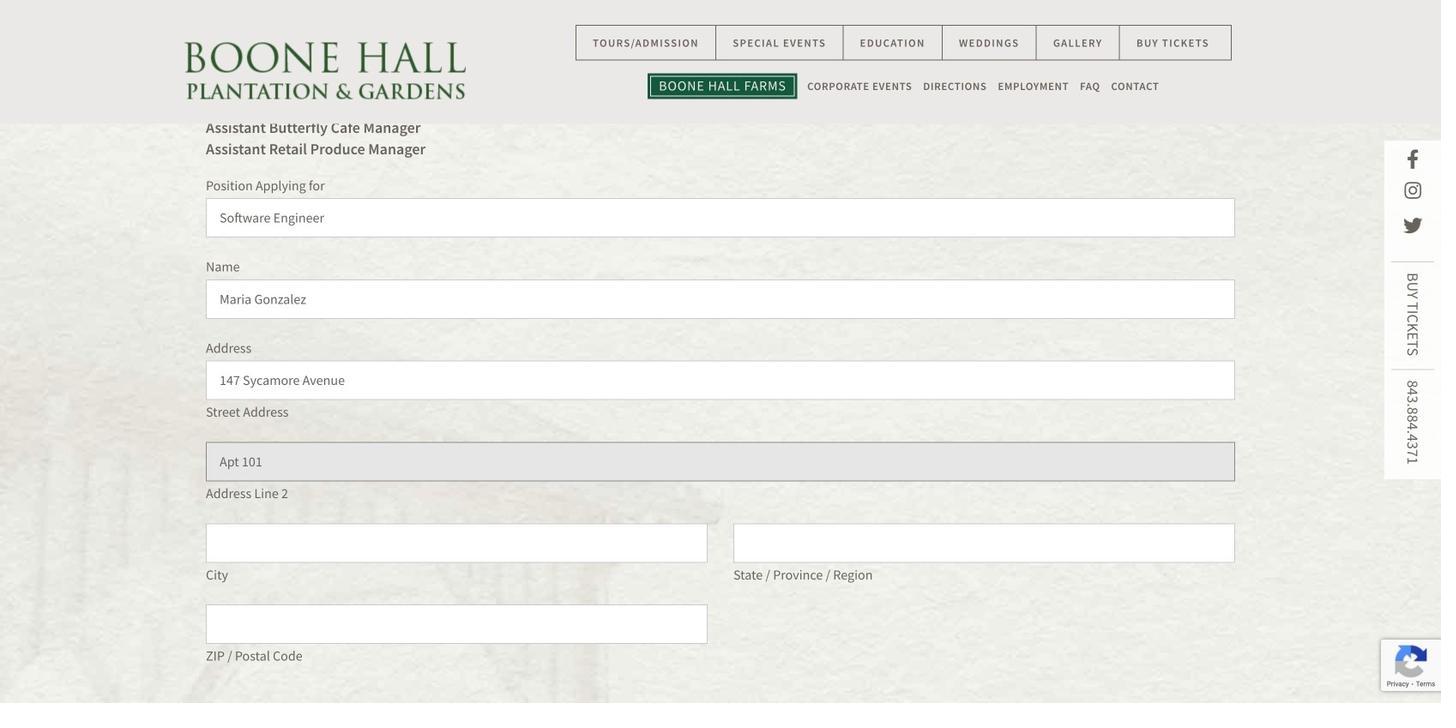 Task type: vqa. For each thing, say whether or not it's contained in the screenshot.
phone field
no



Task type: locate. For each thing, give the bounding box(es) containing it.
Name text field
[[206, 280, 1235, 319]]

2 menu bar from the top
[[551, 73, 1257, 99]]

facebook f image
[[1407, 150, 1419, 169]]

menu bar
[[551, 25, 1257, 61], [551, 73, 1257, 99]]

1 menu bar from the top
[[551, 25, 1257, 61]]

None text field
[[734, 524, 1235, 563], [206, 605, 708, 644], [734, 524, 1235, 563], [206, 605, 708, 644]]

1 vertical spatial menu bar
[[551, 73, 1257, 99]]

None text field
[[206, 361, 1235, 400], [206, 442, 1235, 482], [206, 524, 708, 563], [206, 361, 1235, 400], [206, 442, 1235, 482], [206, 524, 708, 563]]

0 vertical spatial menu bar
[[551, 25, 1257, 61]]

menu item
[[844, 25, 943, 61], [943, 25, 1037, 61], [1037, 25, 1120, 61], [1120, 25, 1232, 61], [648, 73, 798, 99], [802, 80, 918, 92], [918, 80, 993, 92], [993, 80, 1075, 92], [1075, 80, 1106, 92], [1106, 80, 1160, 92]]



Task type: describe. For each thing, give the bounding box(es) containing it.
tours/admission menu item
[[576, 25, 716, 61]]

instagram image
[[1405, 182, 1422, 201]]

twitter image
[[1404, 217, 1423, 236]]

Position text field
[[206, 198, 1235, 238]]

boone hall plantation & gardens image
[[184, 42, 466, 99]]

special events menu item
[[716, 25, 844, 61]]



